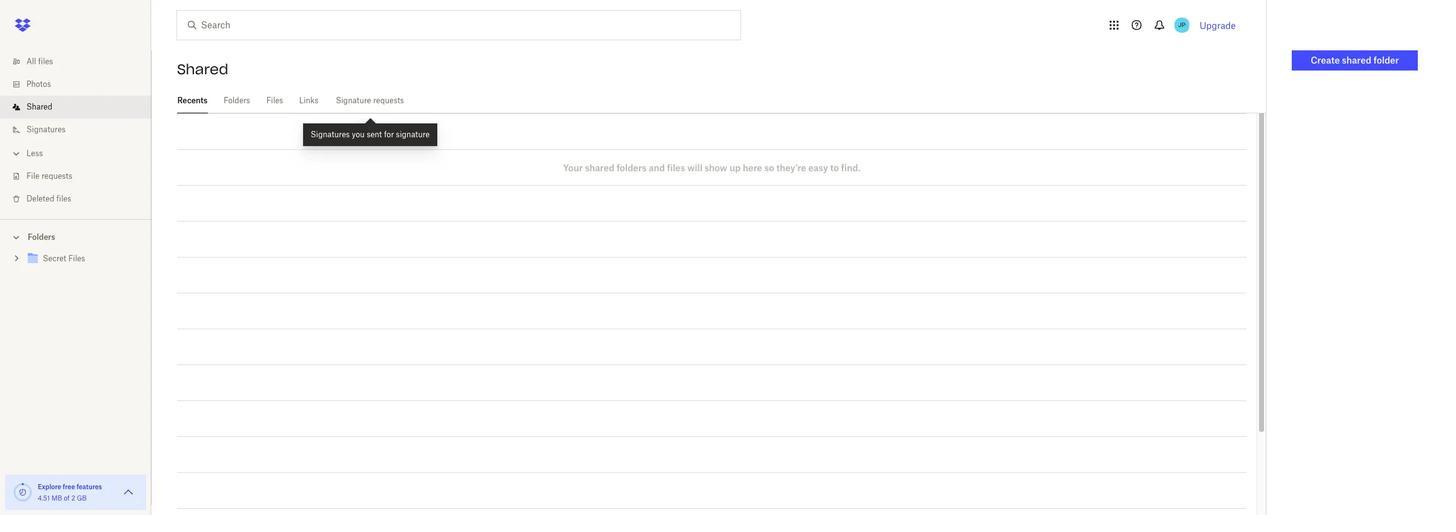 Task type: vqa. For each thing, say whether or not it's contained in the screenshot.
list on the top left
yes



Task type: describe. For each thing, give the bounding box(es) containing it.
signature requests link
[[334, 88, 406, 112]]

files for all files
[[38, 57, 53, 66]]

secret
[[43, 254, 66, 263]]

gb
[[77, 495, 87, 502]]

dropbox image
[[10, 13, 35, 38]]

jp
[[1178, 21, 1186, 29]]

easy
[[808, 162, 828, 173]]

deleted files
[[26, 194, 71, 204]]

of
[[64, 495, 70, 502]]

shared inside list item
[[26, 102, 52, 112]]

jp button
[[1172, 15, 1192, 35]]

create shared folder
[[1311, 55, 1399, 66]]

your
[[563, 162, 583, 173]]

signatures for signatures you sent for signature
[[311, 130, 350, 139]]

shared for your
[[585, 162, 614, 173]]

links link
[[299, 88, 319, 112]]

to
[[830, 162, 839, 173]]

signatures link
[[10, 118, 151, 141]]

links
[[299, 96, 318, 105]]

and
[[649, 162, 665, 173]]

1 horizontal spatial shared
[[177, 60, 228, 78]]

folders link
[[223, 88, 251, 112]]

explore free features 4.51 mb of 2 gb
[[38, 483, 102, 502]]

less image
[[10, 147, 23, 160]]

folders button
[[0, 228, 151, 246]]

deleted files link
[[10, 188, 151, 210]]

signature requests
[[336, 96, 404, 105]]

free
[[63, 483, 75, 491]]

files inside "link"
[[68, 254, 85, 263]]

files for deleted files
[[56, 194, 71, 204]]

folder
[[1374, 55, 1399, 66]]

up
[[730, 162, 741, 173]]

2
[[71, 495, 75, 502]]

secret files link
[[25, 251, 141, 268]]

find.
[[841, 162, 861, 173]]

secret files
[[43, 254, 85, 263]]

photos
[[26, 79, 51, 89]]

recents link
[[177, 88, 208, 112]]

requests for signature requests
[[373, 96, 404, 105]]

less
[[26, 149, 43, 158]]

features
[[77, 483, 102, 491]]



Task type: locate. For each thing, give the bounding box(es) containing it.
list containing all files
[[0, 43, 151, 219]]

shared
[[1342, 55, 1372, 66], [585, 162, 614, 173]]

all files link
[[10, 50, 151, 73]]

so
[[764, 162, 774, 173]]

shared link
[[10, 96, 151, 118]]

shared inside button
[[1342, 55, 1372, 66]]

shared down the photos
[[26, 102, 52, 112]]

0 vertical spatial shared
[[177, 60, 228, 78]]

sent
[[367, 130, 382, 139]]

shared for create
[[1342, 55, 1372, 66]]

shared up recents 'link'
[[177, 60, 228, 78]]

files
[[266, 96, 283, 105], [68, 254, 85, 263]]

file requests
[[26, 171, 72, 181]]

show
[[705, 162, 727, 173]]

explore
[[38, 483, 61, 491]]

shared left folder
[[1342, 55, 1372, 66]]

1 vertical spatial files
[[68, 254, 85, 263]]

Search in folder "Dropbox" text field
[[201, 18, 715, 32]]

create shared folder button
[[1292, 50, 1418, 71]]

0 vertical spatial files
[[38, 57, 53, 66]]

tab list
[[177, 88, 1266, 113]]

files right all
[[38, 57, 53, 66]]

1 horizontal spatial signatures
[[311, 130, 350, 139]]

0 horizontal spatial shared
[[585, 162, 614, 173]]

signatures left you
[[311, 130, 350, 139]]

signatures up less
[[26, 125, 66, 134]]

folders up secret
[[28, 233, 55, 242]]

1 vertical spatial shared
[[585, 162, 614, 173]]

quota usage element
[[13, 483, 33, 503]]

files left will
[[667, 162, 685, 173]]

requests inside list
[[42, 171, 72, 181]]

1 horizontal spatial files
[[266, 96, 283, 105]]

1 horizontal spatial requests
[[373, 96, 404, 105]]

they're
[[776, 162, 806, 173]]

your shared folders and files will show up here so they're easy to find.
[[563, 162, 861, 173]]

0 vertical spatial shared
[[1342, 55, 1372, 66]]

tab list containing recents
[[177, 88, 1266, 113]]

all files
[[26, 57, 53, 66]]

signatures for signatures
[[26, 125, 66, 134]]

0 vertical spatial requests
[[373, 96, 404, 105]]

folders
[[224, 96, 250, 105], [28, 233, 55, 242]]

upgrade
[[1200, 20, 1236, 31]]

list
[[0, 43, 151, 219]]

1 vertical spatial folders
[[28, 233, 55, 242]]

1 vertical spatial shared
[[26, 102, 52, 112]]

files left links
[[266, 96, 283, 105]]

1 vertical spatial requests
[[42, 171, 72, 181]]

1 horizontal spatial folders
[[224, 96, 250, 105]]

mb
[[51, 495, 62, 502]]

0 horizontal spatial files
[[38, 57, 53, 66]]

0 horizontal spatial signatures
[[26, 125, 66, 134]]

files right deleted
[[56, 194, 71, 204]]

upgrade link
[[1200, 20, 1236, 31]]

file requests link
[[10, 165, 151, 188]]

folders inside folders link
[[224, 96, 250, 105]]

deleted
[[26, 194, 54, 204]]

requests
[[373, 96, 404, 105], [42, 171, 72, 181]]

2 horizontal spatial files
[[667, 162, 685, 173]]

photos link
[[10, 73, 151, 96]]

0 horizontal spatial requests
[[42, 171, 72, 181]]

0 vertical spatial files
[[266, 96, 283, 105]]

shared list item
[[0, 96, 151, 118]]

requests for file requests
[[42, 171, 72, 181]]

1 horizontal spatial files
[[56, 194, 71, 204]]

signature
[[336, 96, 371, 105]]

folders left files link
[[224, 96, 250, 105]]

create
[[1311, 55, 1340, 66]]

0 horizontal spatial folders
[[28, 233, 55, 242]]

here
[[743, 162, 762, 173]]

0 vertical spatial folders
[[224, 96, 250, 105]]

shared right your
[[585, 162, 614, 173]]

1 vertical spatial files
[[667, 162, 685, 173]]

1 horizontal spatial shared
[[1342, 55, 1372, 66]]

you
[[352, 130, 365, 139]]

folders inside folders button
[[28, 233, 55, 242]]

shared
[[177, 60, 228, 78], [26, 102, 52, 112]]

for
[[384, 130, 394, 139]]

signatures
[[26, 125, 66, 134], [311, 130, 350, 139]]

folders
[[617, 162, 647, 173]]

file
[[26, 171, 39, 181]]

0 horizontal spatial files
[[68, 254, 85, 263]]

0 horizontal spatial shared
[[26, 102, 52, 112]]

will
[[687, 162, 702, 173]]

2 vertical spatial files
[[56, 194, 71, 204]]

signatures you sent for signature
[[311, 130, 430, 139]]

files link
[[266, 88, 284, 112]]

all
[[26, 57, 36, 66]]

requests right file
[[42, 171, 72, 181]]

recents
[[177, 96, 208, 105]]

requests up "for"
[[373, 96, 404, 105]]

4.51
[[38, 495, 50, 502]]

files
[[38, 57, 53, 66], [667, 162, 685, 173], [56, 194, 71, 204]]

signature
[[396, 130, 430, 139]]

files down folders button
[[68, 254, 85, 263]]



